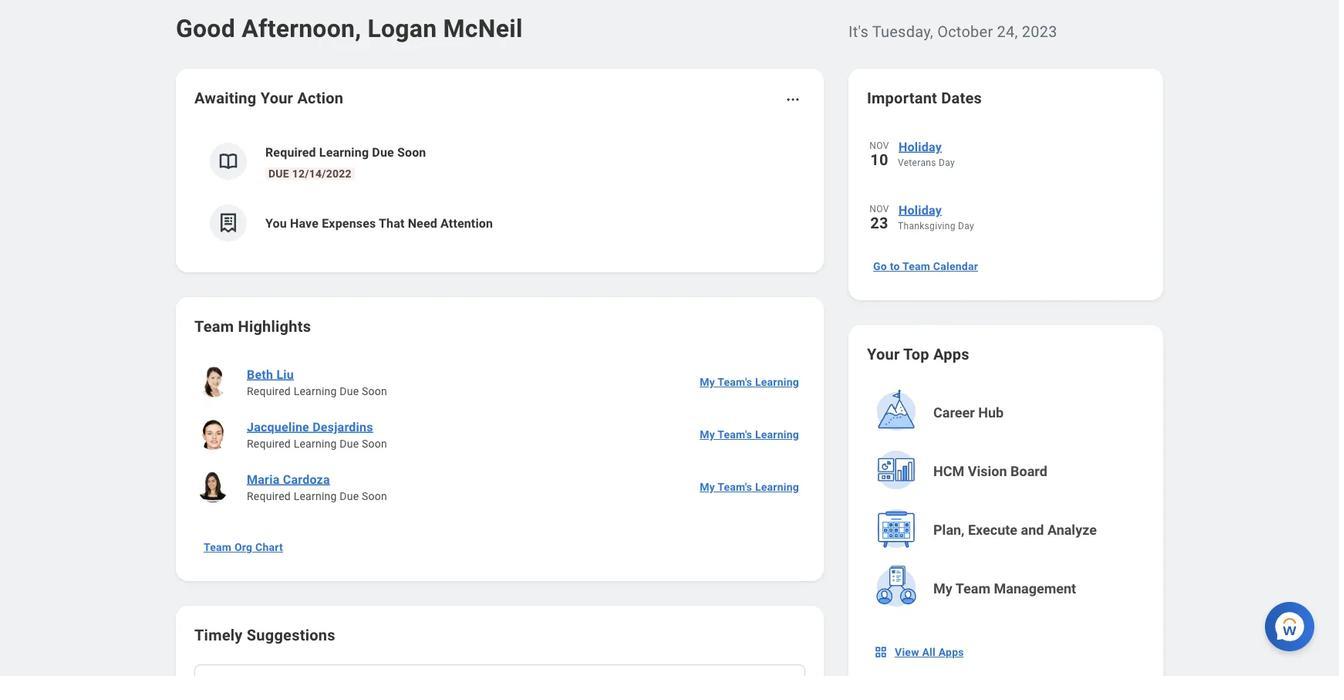 Task type: describe. For each thing, give the bounding box(es) containing it.
execute
[[969, 522, 1018, 538]]

calendar
[[934, 260, 979, 273]]

holiday for 10
[[899, 139, 942, 154]]

hcm
[[934, 463, 965, 480]]

team org chart button
[[198, 532, 289, 563]]

analyze
[[1048, 522, 1097, 538]]

team's for desjardins
[[718, 428, 753, 441]]

team org chart
[[204, 541, 283, 554]]

plan, execute and analyze button
[[869, 502, 1147, 558]]

soon for cardoza
[[362, 490, 387, 502]]

due for liu
[[340, 385, 359, 397]]

top
[[904, 345, 930, 363]]

desjardins
[[313, 419, 373, 434]]

you have expenses that need attention
[[265, 216, 493, 230]]

jacqueline
[[247, 419, 309, 434]]

action
[[297, 89, 344, 107]]

good afternoon, logan mcneil
[[176, 14, 523, 43]]

good
[[176, 14, 235, 43]]

beth liu button
[[241, 365, 300, 384]]

my team's learning button for desjardins
[[694, 419, 806, 450]]

my team management
[[934, 581, 1077, 597]]

my team's learning button for cardoza
[[694, 472, 806, 502]]

it's
[[849, 22, 869, 41]]

team left "highlights" in the left of the page
[[194, 317, 234, 335]]

1 vertical spatial your
[[867, 345, 900, 363]]

awaiting
[[194, 89, 257, 107]]

october
[[938, 22, 994, 41]]

you have expenses that need attention button
[[194, 192, 806, 254]]

jacqueline desjardins required learning due soon
[[247, 419, 387, 450]]

soon for desjardins
[[362, 437, 387, 450]]

10
[[871, 150, 889, 169]]

12/14/2022
[[292, 167, 352, 180]]

dashboard expenses image
[[217, 211, 240, 235]]

23
[[871, 214, 889, 232]]

to
[[890, 260, 900, 273]]

plan, execute and analyze
[[934, 522, 1097, 538]]

soon inside required learning due soon due 12/14/2022
[[397, 145, 426, 159]]

that
[[379, 216, 405, 230]]

liu
[[277, 367, 294, 382]]

my team's learning button for liu
[[694, 367, 806, 397]]

chart
[[255, 541, 283, 554]]

maria
[[247, 472, 280, 487]]

thanksgiving
[[898, 221, 956, 232]]

my for jacqueline desjardins
[[700, 428, 715, 441]]

your top apps
[[867, 345, 970, 363]]

veterans
[[898, 157, 937, 168]]

my team's learning for cardoza
[[700, 481, 800, 493]]

book open image
[[217, 150, 240, 173]]

you
[[265, 216, 287, 230]]

0 vertical spatial your
[[261, 89, 293, 107]]

required for jacqueline
[[247, 437, 291, 450]]

team inside team org chart button
[[204, 541, 232, 554]]

team inside go to team calendar button
[[903, 260, 931, 273]]

beth liu required learning due soon
[[247, 367, 387, 397]]

board
[[1011, 463, 1048, 480]]

nov 23
[[870, 204, 890, 232]]

related actions image
[[786, 92, 801, 107]]

required inside required learning due soon due 12/14/2022
[[265, 145, 316, 159]]

plan,
[[934, 522, 965, 538]]

nov for 10
[[870, 140, 890, 151]]

important dates element
[[867, 127, 1145, 248]]

jacqueline desjardins button
[[241, 418, 380, 436]]

career
[[934, 405, 975, 421]]

maria cardoza required learning due soon
[[247, 472, 387, 502]]



Task type: locate. For each thing, give the bounding box(es) containing it.
1 my team's learning from the top
[[700, 376, 800, 388]]

my team's learning for liu
[[700, 376, 800, 388]]

required inside beth liu required learning due soon
[[247, 385, 291, 397]]

soon inside jacqueline desjardins required learning due soon
[[362, 437, 387, 450]]

apps
[[934, 345, 970, 363], [939, 646, 965, 659]]

apps right top
[[934, 345, 970, 363]]

2 vertical spatial my team's learning
[[700, 481, 800, 493]]

2 my team's learning from the top
[[700, 428, 800, 441]]

go to team calendar
[[874, 260, 979, 273]]

1 holiday button from the top
[[898, 137, 1145, 157]]

hub
[[979, 405, 1004, 421]]

learning inside required learning due soon due 12/14/2022
[[319, 145, 369, 159]]

holiday up veterans on the top of the page
[[899, 139, 942, 154]]

0 vertical spatial my team's learning button
[[694, 367, 806, 397]]

your left action
[[261, 89, 293, 107]]

team down execute
[[956, 581, 991, 597]]

afternoon,
[[242, 14, 361, 43]]

0 vertical spatial holiday
[[899, 139, 942, 154]]

required inside maria cardoza required learning due soon
[[247, 490, 291, 502]]

0 vertical spatial day
[[939, 157, 955, 168]]

1 my team's learning button from the top
[[694, 367, 806, 397]]

expenses
[[322, 216, 376, 230]]

apps for view all apps
[[939, 646, 965, 659]]

0 vertical spatial apps
[[934, 345, 970, 363]]

3 my team's learning from the top
[[700, 481, 800, 493]]

1 nov from the top
[[870, 140, 890, 151]]

learning inside jacqueline desjardins required learning due soon
[[294, 437, 337, 450]]

all
[[923, 646, 936, 659]]

day inside holiday thanksgiving day
[[959, 221, 975, 232]]

0 vertical spatial team's
[[718, 376, 753, 388]]

my for maria cardoza
[[700, 481, 715, 493]]

nov 10
[[870, 140, 890, 169]]

my inside button
[[934, 581, 953, 597]]

mcneil
[[443, 14, 523, 43]]

awaiting your action list
[[194, 130, 806, 254]]

holiday veterans day
[[898, 139, 955, 168]]

team inside my team management button
[[956, 581, 991, 597]]

1 team's from the top
[[718, 376, 753, 388]]

learning
[[319, 145, 369, 159], [756, 376, 800, 388], [294, 385, 337, 397], [756, 428, 800, 441], [294, 437, 337, 450], [756, 481, 800, 493], [294, 490, 337, 502]]

hcm vision board button
[[869, 444, 1147, 499]]

due down jacqueline desjardins required learning due soon
[[340, 490, 359, 502]]

go to team calendar button
[[867, 251, 985, 282]]

suggestions
[[247, 626, 336, 644]]

learning inside beth liu required learning due soon
[[294, 385, 337, 397]]

required
[[265, 145, 316, 159], [247, 385, 291, 397], [247, 437, 291, 450], [247, 490, 291, 502]]

and
[[1022, 522, 1045, 538]]

due left 12/14/2022
[[269, 167, 289, 180]]

tuesday,
[[873, 22, 934, 41]]

team
[[903, 260, 931, 273], [194, 317, 234, 335], [204, 541, 232, 554], [956, 581, 991, 597]]

soon inside maria cardoza required learning due soon
[[362, 490, 387, 502]]

view all apps
[[895, 646, 965, 659]]

required up 12/14/2022
[[265, 145, 316, 159]]

apps for your top apps
[[934, 345, 970, 363]]

due inside maria cardoza required learning due soon
[[340, 490, 359, 502]]

career hub
[[934, 405, 1004, 421]]

day for 10
[[939, 157, 955, 168]]

holiday button
[[898, 137, 1145, 157], [898, 200, 1145, 220]]

day right veterans on the top of the page
[[939, 157, 955, 168]]

1 vertical spatial day
[[959, 221, 975, 232]]

day
[[939, 157, 955, 168], [959, 221, 975, 232]]

my team's learning button
[[694, 367, 806, 397], [694, 419, 806, 450], [694, 472, 806, 502]]

required for beth
[[247, 385, 291, 397]]

day right the thanksgiving
[[959, 221, 975, 232]]

holiday thanksgiving day
[[898, 203, 975, 232]]

1 vertical spatial holiday button
[[898, 200, 1145, 220]]

team's
[[718, 376, 753, 388], [718, 428, 753, 441], [718, 481, 753, 493]]

0 vertical spatial nov
[[870, 140, 890, 151]]

due for cardoza
[[340, 490, 359, 502]]

view all apps button
[[867, 637, 974, 668]]

maria cardoza button
[[241, 470, 336, 489]]

logan
[[368, 14, 437, 43]]

0 horizontal spatial day
[[939, 157, 955, 168]]

team highlights list
[[194, 356, 806, 513]]

important dates
[[867, 89, 983, 107]]

team's for liu
[[718, 376, 753, 388]]

my
[[700, 376, 715, 388], [700, 428, 715, 441], [700, 481, 715, 493], [934, 581, 953, 597]]

2023
[[1023, 22, 1058, 41]]

nbox image
[[874, 644, 889, 660]]

required for maria
[[247, 490, 291, 502]]

3 my team's learning button from the top
[[694, 472, 806, 502]]

nov for 23
[[870, 204, 890, 215]]

team right to
[[903, 260, 931, 273]]

1 vertical spatial team's
[[718, 428, 753, 441]]

need
[[408, 216, 438, 230]]

management
[[994, 581, 1077, 597]]

cardoza
[[283, 472, 330, 487]]

2 my team's learning button from the top
[[694, 419, 806, 450]]

required learning due soon due 12/14/2022
[[265, 145, 426, 180]]

2 vertical spatial my team's learning button
[[694, 472, 806, 502]]

dates
[[942, 89, 983, 107]]

soon for liu
[[362, 385, 387, 397]]

have
[[290, 216, 319, 230]]

awaiting your action
[[194, 89, 344, 107]]

important
[[867, 89, 938, 107]]

1 horizontal spatial day
[[959, 221, 975, 232]]

soon inside beth liu required learning due soon
[[362, 385, 387, 397]]

0 vertical spatial my team's learning
[[700, 376, 800, 388]]

2 vertical spatial team's
[[718, 481, 753, 493]]

2 holiday from the top
[[899, 203, 942, 217]]

1 holiday from the top
[[899, 139, 942, 154]]

timely
[[194, 626, 243, 644]]

team highlights
[[194, 317, 311, 335]]

due up desjardins
[[340, 385, 359, 397]]

due for learning
[[269, 167, 289, 180]]

apps right all
[[939, 646, 965, 659]]

required inside jacqueline desjardins required learning due soon
[[247, 437, 291, 450]]

holiday
[[899, 139, 942, 154], [899, 203, 942, 217]]

due for desjardins
[[340, 437, 359, 450]]

required down beth liu button
[[247, 385, 291, 397]]

1 vertical spatial nov
[[870, 204, 890, 215]]

1 vertical spatial my team's learning button
[[694, 419, 806, 450]]

my for beth liu
[[700, 376, 715, 388]]

1 vertical spatial apps
[[939, 646, 965, 659]]

career hub button
[[869, 385, 1147, 441]]

nov
[[870, 140, 890, 151], [870, 204, 890, 215]]

1 horizontal spatial your
[[867, 345, 900, 363]]

highlights
[[238, 317, 311, 335]]

holiday up the thanksgiving
[[899, 203, 942, 217]]

attention
[[441, 216, 493, 230]]

1 vertical spatial holiday
[[899, 203, 942, 217]]

day for 23
[[959, 221, 975, 232]]

apps inside button
[[939, 646, 965, 659]]

org
[[235, 541, 253, 554]]

my team management button
[[869, 561, 1147, 617]]

holiday button for 23
[[898, 200, 1145, 220]]

due up the you have expenses that need attention
[[372, 145, 394, 159]]

24,
[[998, 22, 1019, 41]]

team's for cardoza
[[718, 481, 753, 493]]

learning inside maria cardoza required learning due soon
[[294, 490, 337, 502]]

vision
[[968, 463, 1008, 480]]

due inside beth liu required learning due soon
[[340, 385, 359, 397]]

required down jacqueline at bottom left
[[247, 437, 291, 450]]

due
[[372, 145, 394, 159], [269, 167, 289, 180], [340, 385, 359, 397], [340, 437, 359, 450], [340, 490, 359, 502]]

3 team's from the top
[[718, 481, 753, 493]]

nov left holiday veterans day on the right top of the page
[[870, 140, 890, 151]]

soon
[[397, 145, 426, 159], [362, 385, 387, 397], [362, 437, 387, 450], [362, 490, 387, 502]]

go
[[874, 260, 888, 273]]

2 nov from the top
[[870, 204, 890, 215]]

holiday inside holiday thanksgiving day
[[899, 203, 942, 217]]

1 vertical spatial my team's learning
[[700, 428, 800, 441]]

due down desjardins
[[340, 437, 359, 450]]

nov down "10" at right top
[[870, 204, 890, 215]]

holiday inside holiday veterans day
[[899, 139, 942, 154]]

holiday button for 10
[[898, 137, 1145, 157]]

required down maria
[[247, 490, 291, 502]]

view
[[895, 646, 920, 659]]

beth
[[247, 367, 273, 382]]

0 vertical spatial holiday button
[[898, 137, 1145, 157]]

timely suggestions
[[194, 626, 336, 644]]

holiday for 23
[[899, 203, 942, 217]]

0 horizontal spatial your
[[261, 89, 293, 107]]

my team's learning
[[700, 376, 800, 388], [700, 428, 800, 441], [700, 481, 800, 493]]

my team's learning for desjardins
[[700, 428, 800, 441]]

2 holiday button from the top
[[898, 200, 1145, 220]]

day inside holiday veterans day
[[939, 157, 955, 168]]

your
[[261, 89, 293, 107], [867, 345, 900, 363]]

hcm vision board
[[934, 463, 1048, 480]]

team left the org
[[204, 541, 232, 554]]

your left top
[[867, 345, 900, 363]]

due inside jacqueline desjardins required learning due soon
[[340, 437, 359, 450]]

2 team's from the top
[[718, 428, 753, 441]]

it's tuesday, october 24, 2023
[[849, 22, 1058, 41]]



Task type: vqa. For each thing, say whether or not it's contained in the screenshot.
bottommost Requested
no



